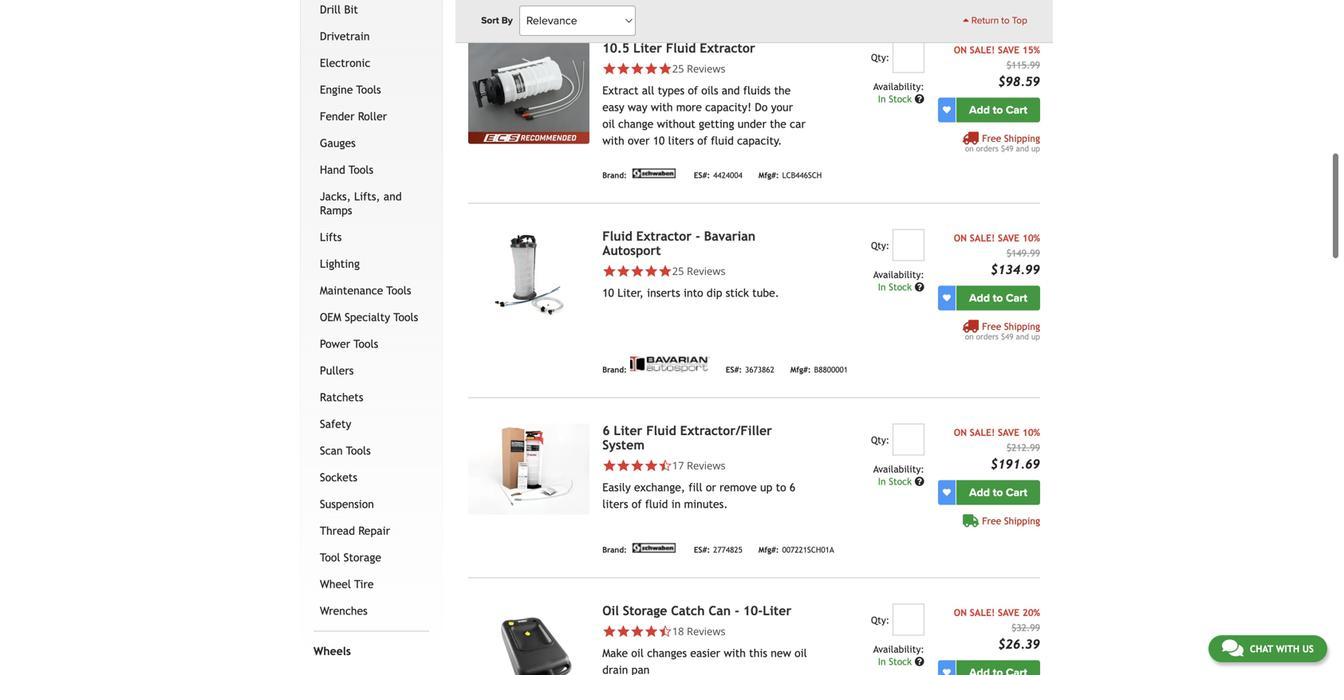 Task type: describe. For each thing, give the bounding box(es) containing it.
1 vertical spatial of
[[697, 134, 707, 147]]

lcb446sch
[[782, 171, 822, 180]]

4424004
[[713, 171, 743, 180]]

oem
[[320, 311, 341, 324]]

into
[[684, 287, 703, 299]]

reviews for bavarian
[[687, 264, 726, 278]]

2 question circle image from the top
[[915, 657, 924, 667]]

10.5 liter fluid extractor link
[[602, 41, 755, 55]]

gauges
[[320, 137, 356, 149]]

bav auto tools - corporate logo image
[[630, 357, 710, 373]]

more
[[676, 101, 702, 113]]

bit
[[344, 3, 358, 16]]

easily
[[602, 481, 631, 494]]

save inside on sale!                         save 20% $32.99 $26.39
[[998, 607, 1020, 618]]

tool
[[320, 551, 340, 564]]

4 stock from the top
[[889, 656, 912, 667]]

and down $98.59
[[1016, 144, 1029, 153]]

3 shipping from the top
[[1004, 516, 1040, 527]]

tool storage link
[[317, 545, 426, 571]]

fluid for 10.5
[[666, 41, 696, 55]]

lighting
[[320, 257, 360, 270]]

with left over
[[602, 134, 624, 147]]

getting
[[699, 117, 734, 130]]

free shipping
[[982, 516, 1040, 527]]

liter for 10.5
[[633, 41, 662, 55]]

3673862
[[745, 365, 774, 375]]

chat with us
[[1250, 644, 1314, 655]]

es#3673862 - b8800001 - fluid extractor - bavarian autosport - 10 liter, inserts into dip stick tube. - bav auto tools - audi bmw volkswagen mercedes benz mini porsche image
[[468, 229, 590, 320]]

$115.99
[[1007, 59, 1040, 70]]

autosport
[[602, 243, 661, 258]]

10.5 liter fluid extractor
[[602, 41, 755, 55]]

10% for $134.99
[[1022, 232, 1040, 244]]

fluids
[[743, 84, 771, 97]]

engine tools link
[[317, 76, 426, 103]]

drivetrain
[[320, 30, 370, 43]]

half star image
[[658, 625, 672, 639]]

question circle image for $191.69
[[915, 477, 924, 486]]

6 liter fluid extractor/filler system link
[[602, 423, 772, 452]]

ratchets
[[320, 391, 363, 404]]

make oil changes easier with this new oil drain pan
[[602, 647, 807, 676]]

free for $134.99
[[982, 321, 1001, 332]]

extract all types of oils and fluids the easy way with more capacity! do your oil change without getting under the car with over 10 liters of fluid capacity.
[[602, 84, 806, 147]]

$49 for $134.99
[[1001, 332, 1014, 341]]

wheel
[[320, 578, 351, 591]]

0 vertical spatial extractor
[[700, 41, 755, 55]]

lifts,
[[354, 190, 380, 203]]

1 vertical spatial 10
[[602, 287, 614, 299]]

free shipping on orders $49 and up for $98.59
[[965, 133, 1040, 153]]

of inside the easily exchange, fill or remove up to 6 liters of fluid in minutes.
[[632, 498, 642, 511]]

add to cart for $191.69
[[969, 486, 1027, 500]]

ramps
[[320, 204, 352, 217]]

ratchets link
[[317, 384, 426, 411]]

drill bit
[[320, 3, 358, 16]]

tools right specialty
[[393, 311, 418, 324]]

qty: for $98.59
[[871, 52, 890, 63]]

new
[[771, 647, 791, 660]]

free for $98.59
[[982, 133, 1001, 144]]

orders for $134.99
[[976, 332, 999, 341]]

tools subcategories element
[[313, 0, 429, 632]]

fender roller
[[320, 110, 387, 123]]

on sale!                         save 10% $149.99 $134.99
[[954, 232, 1040, 277]]

types
[[658, 84, 685, 97]]

fluid inside the easily exchange, fill or remove up to 6 liters of fluid in minutes.
[[645, 498, 668, 511]]

make
[[602, 647, 628, 660]]

chat
[[1250, 644, 1273, 655]]

storage for tool
[[344, 551, 381, 564]]

scan
[[320, 445, 343, 457]]

add for $191.69
[[969, 486, 990, 500]]

fender roller link
[[317, 103, 426, 130]]

availability: for $191.69
[[873, 464, 924, 475]]

question circle image for $98.59
[[915, 94, 924, 104]]

to for $134.99
[[993, 291, 1003, 305]]

wheels link
[[310, 638, 426, 665]]

oil storage catch can - 10-liter
[[602, 604, 792, 618]]

system
[[602, 438, 645, 452]]

over
[[628, 134, 650, 147]]

0 vertical spatial of
[[688, 84, 698, 97]]

007221sch01a
[[782, 546, 834, 555]]

dip
[[707, 287, 722, 299]]

change
[[618, 117, 654, 130]]

storage for oil
[[623, 604, 667, 618]]

reviews for extractor/filler
[[687, 458, 726, 473]]

minutes.
[[684, 498, 728, 511]]

shipping for $134.99
[[1004, 321, 1040, 332]]

oem specialty tools
[[320, 311, 418, 324]]

drill
[[320, 3, 341, 16]]

stock for $191.69
[[889, 476, 912, 487]]

schwaben - corporate logo image for 6 liter fluid extractor/filler system
[[630, 543, 678, 553]]

sort
[[481, 15, 499, 26]]

es#: for autosport
[[726, 365, 742, 375]]

suspension
[[320, 498, 374, 511]]

wheels
[[313, 645, 351, 658]]

stick
[[726, 287, 749, 299]]

0 vertical spatial es#:
[[694, 171, 710, 180]]

2 horizontal spatial oil
[[795, 647, 807, 660]]

sale! for $134.99
[[970, 232, 995, 244]]

add to wish list image for $26.39
[[943, 669, 951, 676]]

sockets
[[320, 471, 357, 484]]

easy
[[602, 101, 624, 113]]

drill bit link
[[317, 0, 426, 23]]

easily exchange, fill or remove up to 6 liters of fluid in minutes.
[[602, 481, 795, 511]]

thread repair
[[320, 525, 390, 537]]

electronic link
[[317, 50, 426, 76]]

cart for $191.69
[[1006, 486, 1027, 500]]

1 vertical spatial the
[[770, 117, 786, 130]]

tools for maintenance tools
[[386, 284, 411, 297]]

add to cart button for $191.69
[[956, 480, 1040, 505]]

bavarian
[[704, 229, 756, 244]]

cart for $98.59
[[1006, 103, 1027, 117]]

up for $98.59
[[1031, 144, 1040, 153]]

us
[[1302, 644, 1314, 655]]

sale! for $98.59
[[970, 44, 995, 55]]

to for $191.69
[[993, 486, 1003, 500]]

add to wish list image for $191.69
[[943, 489, 951, 497]]

wheel tire link
[[317, 571, 426, 598]]

save for $98.59
[[998, 44, 1020, 55]]

1 question circle image from the top
[[915, 282, 924, 292]]

add for $98.59
[[969, 103, 990, 117]]

orders for $98.59
[[976, 144, 999, 153]]

qty: for $134.99
[[871, 240, 890, 251]]

all
[[642, 84, 654, 97]]

availability: for $134.99
[[873, 269, 924, 280]]

lighting link
[[317, 251, 426, 277]]

4 availability: from the top
[[873, 644, 924, 655]]

or
[[706, 481, 716, 494]]

reviews for extractor
[[687, 61, 726, 76]]

with down types
[[651, 101, 673, 113]]

fender
[[320, 110, 355, 123]]

25 for liter
[[672, 61, 684, 76]]

es#2774825 - 007221sch01a - 6 liter fluid extractor/filler system - easily exchange, fill or remove up to 6 liters of fluid in minutes. - schwaben - audi bmw volkswagen mercedes benz mini porsche image
[[468, 424, 590, 515]]

wheel tire
[[320, 578, 374, 591]]

4 in from the top
[[878, 656, 886, 667]]

return
[[971, 15, 999, 26]]

4 in stock from the top
[[878, 656, 915, 667]]

1 17 reviews link from the left
[[602, 458, 809, 473]]

fluid inside extract all types of oils and fluids the easy way with more capacity! do your oil change without getting under the car with over 10 liters of fluid capacity.
[[711, 134, 734, 147]]

es#: 4424004
[[694, 171, 743, 180]]

remove
[[720, 481, 757, 494]]

1 horizontal spatial -
[[735, 604, 739, 618]]

1 brand: from the top
[[602, 171, 627, 180]]

jacks, lifts, and ramps link
[[317, 183, 426, 224]]

safety
[[320, 418, 351, 431]]

car
[[790, 117, 806, 130]]

can
[[709, 604, 731, 618]]

add to cart button for $98.59
[[956, 98, 1040, 122]]

stock for $134.99
[[889, 281, 912, 293]]

$212.99
[[1007, 442, 1040, 453]]

in for $98.59
[[878, 93, 886, 104]]

0 vertical spatial the
[[774, 84, 791, 97]]



Task type: locate. For each thing, give the bounding box(es) containing it.
to up free shipping
[[993, 486, 1003, 500]]

3 save from the top
[[998, 427, 1020, 438]]

1 stock from the top
[[889, 93, 912, 104]]

add to cart for $98.59
[[969, 103, 1027, 117]]

fluid
[[711, 134, 734, 147], [645, 498, 668, 511]]

return to top link
[[963, 14, 1027, 28]]

liter for 6
[[614, 423, 642, 438]]

3 free from the top
[[982, 516, 1001, 527]]

to inside the easily exchange, fill or remove up to 6 liters of fluid in minutes.
[[776, 481, 786, 494]]

in stock for $98.59
[[878, 93, 915, 104]]

orders
[[976, 144, 999, 153], [976, 332, 999, 341]]

fluid for 6
[[646, 423, 676, 438]]

10% for $191.69
[[1022, 427, 1040, 438]]

save for $134.99
[[998, 232, 1020, 244]]

top
[[1012, 15, 1027, 26]]

2 vertical spatial liter
[[763, 604, 792, 618]]

free down $191.69 on the right
[[982, 516, 1001, 527]]

save up $149.99
[[998, 232, 1020, 244]]

up down $98.59
[[1031, 144, 1040, 153]]

2 17 reviews link from the left
[[672, 458, 726, 473]]

25 reviews up oils
[[672, 61, 726, 76]]

power tools
[[320, 338, 378, 350]]

tools for engine tools
[[356, 83, 381, 96]]

1 10% from the top
[[1022, 232, 1040, 244]]

1 vertical spatial free
[[982, 321, 1001, 332]]

roller
[[358, 110, 387, 123]]

0 vertical spatial add to wish list image
[[943, 106, 951, 114]]

0 vertical spatial question circle image
[[915, 282, 924, 292]]

0 vertical spatial 6
[[602, 423, 610, 438]]

1 sale! from the top
[[970, 44, 995, 55]]

up for $134.99
[[1031, 332, 1040, 341]]

4 on from the top
[[954, 607, 967, 618]]

and right the lifts, on the left of the page
[[384, 190, 402, 203]]

es#1876779 - poc-10 - oil storage catch can - 10-liter - make oil changes easier with this new oil drain pan - schwaben - audi bmw volkswagen mercedes benz mini porsche image
[[468, 604, 590, 676]]

to down $98.59
[[993, 103, 1003, 117]]

storage
[[344, 551, 381, 564], [623, 604, 667, 618]]

mfg#: 007221sch01a
[[758, 546, 834, 555]]

sale! inside on sale!                         save 20% $32.99 $26.39
[[970, 607, 995, 618]]

storage up half star icon
[[623, 604, 667, 618]]

2 brand: from the top
[[602, 365, 627, 375]]

sort by
[[481, 15, 513, 26]]

2 add to cart button from the top
[[956, 286, 1040, 311]]

tools right scan
[[346, 445, 371, 457]]

engine
[[320, 83, 353, 96]]

2 in stock from the top
[[878, 281, 915, 293]]

ecs tuning recommends this product. image
[[468, 132, 590, 144]]

1 vertical spatial storage
[[623, 604, 667, 618]]

and inside jacks, lifts, and ramps
[[384, 190, 402, 203]]

1 vertical spatial cart
[[1006, 291, 1027, 305]]

17 reviews link up or on the bottom
[[602, 458, 809, 473]]

on for $134.99
[[965, 332, 974, 341]]

1 cart from the top
[[1006, 103, 1027, 117]]

1 add to wish list image from the top
[[943, 294, 951, 302]]

1 free shipping on orders $49 and up from the top
[[965, 133, 1040, 153]]

25 reviews up into
[[672, 264, 726, 278]]

1 vertical spatial add to wish list image
[[943, 669, 951, 676]]

reviews up oils
[[687, 61, 726, 76]]

comments image
[[1222, 639, 1243, 658]]

2 vertical spatial brand:
[[602, 546, 627, 555]]

2 cart from the top
[[1006, 291, 1027, 305]]

2 vertical spatial of
[[632, 498, 642, 511]]

- left 10-
[[735, 604, 739, 618]]

3 add to cart from the top
[[969, 486, 1027, 500]]

fluid up types
[[666, 41, 696, 55]]

$98.59
[[998, 74, 1040, 89]]

1 add to wish list image from the top
[[943, 106, 951, 114]]

1 add from the top
[[969, 103, 990, 117]]

question circle image
[[915, 282, 924, 292], [915, 657, 924, 667]]

changes
[[647, 647, 687, 660]]

in
[[671, 498, 681, 511]]

add to wish list image
[[943, 106, 951, 114], [943, 669, 951, 676]]

up right 'remove'
[[760, 481, 772, 494]]

and inside extract all types of oils and fluids the easy way with more capacity! do your oil change without getting under the car with over 10 liters of fluid capacity.
[[722, 84, 740, 97]]

1 vertical spatial question circle image
[[915, 657, 924, 667]]

on sale!                         save 20% $32.99 $26.39
[[954, 607, 1040, 652]]

in
[[878, 93, 886, 104], [878, 281, 886, 293], [878, 476, 886, 487], [878, 656, 886, 667]]

1 vertical spatial 25
[[672, 264, 684, 278]]

2 vertical spatial free
[[982, 516, 1001, 527]]

with left us
[[1276, 644, 1299, 655]]

0 vertical spatial schwaben - corporate logo image
[[630, 169, 678, 178]]

return to top
[[969, 15, 1027, 26]]

liter up the easily
[[614, 423, 642, 438]]

tools for hand tools
[[349, 163, 373, 176]]

2 vertical spatial shipping
[[1004, 516, 1040, 527]]

sale! up the $134.99
[[970, 232, 995, 244]]

sale! left 20%
[[970, 607, 995, 618]]

18 reviews link up easier
[[602, 624, 809, 639]]

1 vertical spatial shipping
[[1004, 321, 1040, 332]]

1 vertical spatial 6
[[790, 481, 795, 494]]

qty: for $191.69
[[871, 435, 890, 446]]

3 add to cart button from the top
[[956, 480, 1040, 505]]

2 qty: from the top
[[871, 240, 890, 251]]

liters inside extract all types of oils and fluids the easy way with more capacity! do your oil change without getting under the car with over 10 liters of fluid capacity.
[[668, 134, 694, 147]]

of down exchange, at the bottom of page
[[632, 498, 642, 511]]

jacks, lifts, and ramps
[[320, 190, 402, 217]]

tools for scan tools
[[346, 445, 371, 457]]

to left top
[[1001, 15, 1010, 26]]

shipping for $98.59
[[1004, 133, 1040, 144]]

star image
[[602, 62, 616, 76], [630, 62, 644, 76], [644, 62, 658, 76], [602, 459, 616, 473], [602, 625, 616, 639], [616, 625, 630, 639], [644, 625, 658, 639]]

1 vertical spatial liter
[[614, 423, 642, 438]]

oils
[[701, 84, 718, 97]]

and down the $134.99
[[1016, 332, 1029, 341]]

10% inside on sale!                         save 10% $212.99 $191.69
[[1022, 427, 1040, 438]]

fluid up "liter,"
[[602, 229, 632, 244]]

0 vertical spatial 10
[[653, 134, 665, 147]]

2 add to cart from the top
[[969, 291, 1027, 305]]

$149.99
[[1007, 247, 1040, 259]]

1 vertical spatial fluid
[[602, 229, 632, 244]]

on for $191.69
[[954, 427, 967, 438]]

sale! inside on sale!                         save 10% $212.99 $191.69
[[970, 427, 995, 438]]

1 vertical spatial -
[[735, 604, 739, 618]]

3 in from the top
[[878, 476, 886, 487]]

save for $191.69
[[998, 427, 1020, 438]]

0 vertical spatial add
[[969, 103, 990, 117]]

on for $98.59
[[965, 144, 974, 153]]

1 orders from the top
[[976, 144, 999, 153]]

$191.69
[[991, 457, 1040, 472]]

repair
[[358, 525, 390, 537]]

1 vertical spatial fluid
[[645, 498, 668, 511]]

2 vertical spatial up
[[760, 481, 772, 494]]

2 25 from the top
[[672, 264, 684, 278]]

in for $134.99
[[878, 281, 886, 293]]

es#: for system
[[694, 546, 710, 555]]

6 inside "6 liter fluid extractor/filler system"
[[602, 423, 610, 438]]

0 horizontal spatial extractor
[[636, 229, 692, 244]]

do
[[755, 101, 768, 113]]

10 left "liter,"
[[602, 287, 614, 299]]

reviews up or on the bottom
[[687, 458, 726, 473]]

tools up the lifts, on the left of the page
[[349, 163, 373, 176]]

with left this
[[724, 647, 746, 660]]

orders down the $134.99
[[976, 332, 999, 341]]

liters down without
[[668, 134, 694, 147]]

2 $49 from the top
[[1001, 332, 1014, 341]]

schwaben - corporate logo image for 10.5 liter fluid extractor
[[630, 169, 678, 178]]

0 vertical spatial up
[[1031, 144, 1040, 153]]

1 vertical spatial orders
[[976, 332, 999, 341]]

star image
[[616, 62, 630, 76], [658, 62, 672, 76], [602, 264, 616, 278], [616, 264, 630, 278], [630, 264, 644, 278], [644, 264, 658, 278], [658, 264, 672, 278], [616, 459, 630, 473], [630, 459, 644, 473], [644, 459, 658, 473], [630, 625, 644, 639]]

cart for $134.99
[[1006, 291, 1027, 305]]

drain
[[602, 664, 628, 676]]

wrenches link
[[317, 598, 426, 625]]

brand: down change
[[602, 171, 627, 180]]

2 add to wish list image from the top
[[943, 669, 951, 676]]

half star image
[[658, 459, 672, 473]]

0 vertical spatial -
[[696, 229, 700, 244]]

1 vertical spatial $49
[[1001, 332, 1014, 341]]

10% inside "on sale!                         save 10% $149.99 $134.99"
[[1022, 232, 1040, 244]]

fluid up half star image
[[646, 423, 676, 438]]

liters inside the easily exchange, fill or remove up to 6 liters of fluid in minutes.
[[602, 498, 628, 511]]

tools down electronic link
[[356, 83, 381, 96]]

10% up the $212.99
[[1022, 427, 1040, 438]]

stock for $98.59
[[889, 93, 912, 104]]

1 vertical spatial mfg#:
[[790, 365, 811, 375]]

18 reviews link down oil storage catch can - 10-liter at the bottom
[[672, 624, 726, 639]]

storage inside "link"
[[344, 551, 381, 564]]

- left bavarian at the right
[[696, 229, 700, 244]]

scan tools link
[[317, 438, 426, 464]]

0 horizontal spatial 6
[[602, 423, 610, 438]]

0 vertical spatial brand:
[[602, 171, 627, 180]]

to down the $134.99
[[993, 291, 1003, 305]]

es#: left 2774825 at the right bottom of page
[[694, 546, 710, 555]]

add to wish list image for $98.59
[[943, 106, 951, 114]]

1 vertical spatial add to wish list image
[[943, 489, 951, 497]]

to for $98.59
[[993, 103, 1003, 117]]

10-
[[743, 604, 763, 618]]

10% up $149.99
[[1022, 232, 1040, 244]]

1 vertical spatial brand:
[[602, 365, 627, 375]]

1 reviews from the top
[[687, 61, 726, 76]]

1 shipping from the top
[[1004, 133, 1040, 144]]

save
[[998, 44, 1020, 55], [998, 232, 1020, 244], [998, 427, 1020, 438], [998, 607, 1020, 618]]

mfg#: left 007221sch01a
[[758, 546, 779, 555]]

2 vertical spatial es#:
[[694, 546, 710, 555]]

shipping
[[1004, 133, 1040, 144], [1004, 321, 1040, 332], [1004, 516, 1040, 527]]

10 liter, inserts into dip stick tube.
[[602, 287, 779, 299]]

6 liter fluid extractor/filler system
[[602, 423, 772, 452]]

0 horizontal spatial storage
[[344, 551, 381, 564]]

add to cart button down $98.59
[[956, 98, 1040, 122]]

1 18 reviews link from the left
[[602, 624, 809, 639]]

up
[[1031, 144, 1040, 153], [1031, 332, 1040, 341], [760, 481, 772, 494]]

1 vertical spatial free shipping on orders $49 and up
[[965, 321, 1040, 341]]

0 vertical spatial free
[[982, 133, 1001, 144]]

17
[[672, 458, 684, 473]]

25 reviews for -
[[672, 264, 726, 278]]

oil
[[602, 604, 619, 618]]

0 vertical spatial on
[[965, 144, 974, 153]]

1 add to cart button from the top
[[956, 98, 1040, 122]]

2 save from the top
[[998, 232, 1020, 244]]

1 vertical spatial schwaben - corporate logo image
[[630, 543, 678, 553]]

1 qty: from the top
[[871, 52, 890, 63]]

reviews up the dip
[[687, 264, 726, 278]]

0 vertical spatial liters
[[668, 134, 694, 147]]

1 $49 from the top
[[1001, 144, 1014, 153]]

None number field
[[892, 41, 924, 73], [892, 229, 924, 261], [892, 424, 924, 456], [892, 604, 924, 636], [892, 41, 924, 73], [892, 229, 924, 261], [892, 424, 924, 456], [892, 604, 924, 636]]

with inside make oil changes easier with this new oil drain pan
[[724, 647, 746, 660]]

schwaben - corporate logo image down over
[[630, 169, 678, 178]]

brand: for autosport
[[602, 365, 627, 375]]

- inside fluid extractor - bavarian autosport
[[696, 229, 700, 244]]

extract
[[602, 84, 639, 97]]

liters down the easily
[[602, 498, 628, 511]]

1 horizontal spatial 10
[[653, 134, 665, 147]]

add down on sale!                         save 15% $115.99 $98.59
[[969, 103, 990, 117]]

3 sale! from the top
[[970, 427, 995, 438]]

fluid down getting
[[711, 134, 734, 147]]

es#4424004 - lcb446sch - 10.5 liter fluid extractor - extract all types of oils and fluids the easy way with more capacity! do your oil change without getting under the car with over 10 liters of fluid capacity. - schwaben - audi bmw volkswagen mercedes benz mini porsche image
[[468, 41, 590, 132]]

oil up pan
[[631, 647, 644, 660]]

1 horizontal spatial 6
[[790, 481, 795, 494]]

6 inside the easily exchange, fill or remove up to 6 liters of fluid in minutes.
[[790, 481, 795, 494]]

maintenance tools
[[320, 284, 411, 297]]

fluid inside fluid extractor - bavarian autosport
[[602, 229, 632, 244]]

star image inside 18 reviews link
[[630, 625, 644, 639]]

25 for extractor
[[672, 264, 684, 278]]

es#: left 3673862
[[726, 365, 742, 375]]

2 add to wish list image from the top
[[943, 489, 951, 497]]

4 reviews from the top
[[687, 624, 726, 639]]

$49 for $98.59
[[1001, 144, 1014, 153]]

add to wish list image for $134.99
[[943, 294, 951, 302]]

1 save from the top
[[998, 44, 1020, 55]]

0 vertical spatial question circle image
[[915, 94, 924, 104]]

1 horizontal spatial fluid
[[711, 134, 734, 147]]

schwaben - corporate logo image down 'in'
[[630, 543, 678, 553]]

up inside the easily exchange, fill or remove up to 6 liters of fluid in minutes.
[[760, 481, 772, 494]]

liter,
[[617, 287, 644, 299]]

cart down $191.69 on the right
[[1006, 486, 1027, 500]]

up down the $134.99
[[1031, 332, 1040, 341]]

add
[[969, 103, 990, 117], [969, 291, 990, 305], [969, 486, 990, 500]]

cart down $98.59
[[1006, 103, 1027, 117]]

mfg#: for 10.5 liter fluid extractor
[[758, 171, 779, 180]]

oil right the new
[[795, 647, 807, 660]]

2 25 reviews from the top
[[672, 264, 726, 278]]

2 vertical spatial add
[[969, 486, 990, 500]]

0 vertical spatial add to cart
[[969, 103, 1027, 117]]

2 add from the top
[[969, 291, 990, 305]]

tools for power tools
[[354, 338, 378, 350]]

on
[[954, 44, 967, 55], [954, 232, 967, 244], [954, 427, 967, 438], [954, 607, 967, 618]]

3 brand: from the top
[[602, 546, 627, 555]]

2 18 reviews link from the left
[[672, 624, 726, 639]]

sale! down return
[[970, 44, 995, 55]]

shipping down $98.59
[[1004, 133, 1040, 144]]

0 vertical spatial storage
[[344, 551, 381, 564]]

shipping down the $134.99
[[1004, 321, 1040, 332]]

0 vertical spatial shipping
[[1004, 133, 1040, 144]]

25 down 10.5 liter fluid extractor link
[[672, 61, 684, 76]]

brand: up oil
[[602, 546, 627, 555]]

2 vertical spatial fluid
[[646, 423, 676, 438]]

in stock for $134.99
[[878, 281, 915, 293]]

0 vertical spatial $49
[[1001, 144, 1014, 153]]

2 schwaben - corporate logo image from the top
[[630, 543, 678, 553]]

mfg#: for fluid extractor - bavarian autosport
[[790, 365, 811, 375]]

in stock for $191.69
[[878, 476, 915, 487]]

1 vertical spatial extractor
[[636, 229, 692, 244]]

$49 down $98.59
[[1001, 144, 1014, 153]]

add down "on sale!                         save 10% $149.99 $134.99"
[[969, 291, 990, 305]]

add to cart for $134.99
[[969, 291, 1027, 305]]

pullers link
[[317, 358, 426, 384]]

wrenches
[[320, 605, 368, 618]]

2 in from the top
[[878, 281, 886, 293]]

1 availability: from the top
[[873, 81, 924, 92]]

1 question circle image from the top
[[915, 94, 924, 104]]

6 right 'remove'
[[790, 481, 795, 494]]

2 10% from the top
[[1022, 427, 1040, 438]]

tools down specialty
[[354, 338, 378, 350]]

fluid inside "6 liter fluid extractor/filler system"
[[646, 423, 676, 438]]

hand tools
[[320, 163, 373, 176]]

by
[[502, 15, 513, 26]]

maintenance tools link
[[317, 277, 426, 304]]

on inside on sale!                         save 10% $212.99 $191.69
[[954, 427, 967, 438]]

to
[[1001, 15, 1010, 26], [993, 103, 1003, 117], [993, 291, 1003, 305], [776, 481, 786, 494], [993, 486, 1003, 500]]

add to wish list image
[[943, 294, 951, 302], [943, 489, 951, 497]]

add to cart down $98.59
[[969, 103, 1027, 117]]

0 vertical spatial cart
[[1006, 103, 1027, 117]]

$32.99
[[1012, 622, 1040, 634]]

save inside on sale!                         save 10% $212.99 $191.69
[[998, 427, 1020, 438]]

1 25 from the top
[[672, 61, 684, 76]]

engine tools
[[320, 83, 381, 96]]

2 availability: from the top
[[873, 269, 924, 280]]

under
[[738, 117, 766, 130]]

liter up the new
[[763, 604, 792, 618]]

1 schwaben - corporate logo image from the top
[[630, 169, 678, 178]]

on inside "on sale!                         save 10% $149.99 $134.99"
[[954, 232, 967, 244]]

17 reviews link
[[602, 458, 809, 473], [672, 458, 726, 473]]

fluid down exchange, at the bottom of page
[[645, 498, 668, 511]]

free shipping on orders $49 and up down $98.59
[[965, 133, 1040, 153]]

25 reviews
[[672, 61, 726, 76], [672, 264, 726, 278]]

b8800001
[[814, 365, 848, 375]]

25 up 10 liter, inserts into dip stick tube.
[[672, 264, 684, 278]]

es#: left 4424004
[[694, 171, 710, 180]]

liter inside "6 liter fluid extractor/filler system"
[[614, 423, 642, 438]]

1 vertical spatial add to cart button
[[956, 286, 1040, 311]]

tools down the lighting link at the left of the page
[[386, 284, 411, 297]]

0 horizontal spatial -
[[696, 229, 700, 244]]

2 on from the top
[[965, 332, 974, 341]]

17 reviews link up fill
[[672, 458, 726, 473]]

save inside on sale!                         save 15% $115.99 $98.59
[[998, 44, 1020, 55]]

reviews
[[687, 61, 726, 76], [687, 264, 726, 278], [687, 458, 726, 473], [687, 624, 726, 639]]

storage up tire
[[344, 551, 381, 564]]

3 in stock from the top
[[878, 476, 915, 487]]

3 cart from the top
[[1006, 486, 1027, 500]]

0 vertical spatial 25 reviews
[[672, 61, 726, 76]]

25 reviews for fluid
[[672, 61, 726, 76]]

4 qty: from the top
[[871, 615, 890, 626]]

jacks,
[[320, 190, 351, 203]]

2 on from the top
[[954, 232, 967, 244]]

liter
[[633, 41, 662, 55], [614, 423, 642, 438], [763, 604, 792, 618]]

save up the $212.99
[[998, 427, 1020, 438]]

0 vertical spatial orders
[[976, 144, 999, 153]]

0 vertical spatial free shipping on orders $49 and up
[[965, 133, 1040, 153]]

reviews up easier
[[687, 624, 726, 639]]

3 add from the top
[[969, 486, 990, 500]]

0 vertical spatial 10%
[[1022, 232, 1040, 244]]

2 vertical spatial add to cart button
[[956, 480, 1040, 505]]

oil
[[602, 117, 615, 130], [631, 647, 644, 660], [795, 647, 807, 660]]

1 vertical spatial question circle image
[[915, 477, 924, 486]]

and up capacity! at the top of the page
[[722, 84, 740, 97]]

2 free from the top
[[982, 321, 1001, 332]]

chat with us link
[[1208, 636, 1327, 663]]

qty:
[[871, 52, 890, 63], [871, 240, 890, 251], [871, 435, 890, 446], [871, 615, 890, 626]]

4 save from the top
[[998, 607, 1020, 618]]

1 vertical spatial 25 reviews
[[672, 264, 726, 278]]

shipping down $191.69 on the right
[[1004, 516, 1040, 527]]

10 right over
[[653, 134, 665, 147]]

add to cart button down the $134.99
[[956, 286, 1040, 311]]

1 free from the top
[[982, 133, 1001, 144]]

1 horizontal spatial oil
[[631, 647, 644, 660]]

way
[[628, 101, 647, 113]]

mfg#:
[[758, 171, 779, 180], [790, 365, 811, 375], [758, 546, 779, 555]]

2 question circle image from the top
[[915, 477, 924, 486]]

1 vertical spatial up
[[1031, 332, 1040, 341]]

sale! up $191.69 on the right
[[970, 427, 995, 438]]

0 horizontal spatial 10
[[602, 287, 614, 299]]

0 vertical spatial fluid
[[666, 41, 696, 55]]

0 vertical spatial liter
[[633, 41, 662, 55]]

extractor up oils
[[700, 41, 755, 55]]

add to cart
[[969, 103, 1027, 117], [969, 291, 1027, 305], [969, 486, 1027, 500]]

1 on from the top
[[965, 144, 974, 153]]

of left oils
[[688, 84, 698, 97]]

$49 down the $134.99
[[1001, 332, 1014, 341]]

2 shipping from the top
[[1004, 321, 1040, 332]]

power tools link
[[317, 331, 426, 358]]

2 vertical spatial mfg#:
[[758, 546, 779, 555]]

sale! inside on sale!                         save 15% $115.99 $98.59
[[970, 44, 995, 55]]

2 reviews from the top
[[687, 264, 726, 278]]

4 sale! from the top
[[970, 607, 995, 618]]

2774825
[[713, 546, 743, 555]]

0 horizontal spatial fluid
[[645, 498, 668, 511]]

25 reviews link
[[602, 61, 809, 76], [672, 61, 726, 76], [602, 264, 809, 278], [672, 264, 726, 278]]

cart down the $134.99
[[1006, 291, 1027, 305]]

0 vertical spatial fluid
[[711, 134, 734, 147]]

orders down $98.59
[[976, 144, 999, 153]]

the down the your
[[770, 117, 786, 130]]

2 orders from the top
[[976, 332, 999, 341]]

3 stock from the top
[[889, 476, 912, 487]]

1 vertical spatial add
[[969, 291, 990, 305]]

1 on from the top
[[954, 44, 967, 55]]

oil inside extract all types of oils and fluids the easy way with more capacity! do your oil change without getting under the car with over 10 liters of fluid capacity.
[[602, 117, 615, 130]]

in for $191.69
[[878, 476, 886, 487]]

power
[[320, 338, 350, 350]]

$134.99
[[991, 262, 1040, 277]]

2 vertical spatial add to cart
[[969, 486, 1027, 500]]

brand: left bav auto tools - corporate logo
[[602, 365, 627, 375]]

add to cart button for $134.99
[[956, 286, 1040, 311]]

0 horizontal spatial liters
[[602, 498, 628, 511]]

6 up the easily
[[602, 423, 610, 438]]

free down the $134.99
[[982, 321, 1001, 332]]

1 add to cart from the top
[[969, 103, 1027, 117]]

save left 20%
[[998, 607, 1020, 618]]

fill
[[689, 481, 702, 494]]

mfg#: b8800001
[[790, 365, 848, 375]]

10.5
[[602, 41, 630, 55]]

on inside on sale!                         save 15% $115.99 $98.59
[[954, 44, 967, 55]]

add to cart up free shipping
[[969, 486, 1027, 500]]

and
[[722, 84, 740, 97], [1016, 144, 1029, 153], [384, 190, 402, 203], [1016, 332, 1029, 341]]

on inside on sale!                         save 20% $32.99 $26.39
[[954, 607, 967, 618]]

add for $134.99
[[969, 291, 990, 305]]

without
[[657, 117, 695, 130]]

free shipping on orders $49 and up for $134.99
[[965, 321, 1040, 341]]

on for $98.59
[[954, 44, 967, 55]]

oem specialty tools link
[[317, 304, 426, 331]]

of down getting
[[697, 134, 707, 147]]

2 sale! from the top
[[970, 232, 995, 244]]

0 vertical spatial add to cart button
[[956, 98, 1040, 122]]

on for $134.99
[[954, 232, 967, 244]]

1 horizontal spatial storage
[[623, 604, 667, 618]]

1 25 reviews from the top
[[672, 61, 726, 76]]

2 free shipping on orders $49 and up from the top
[[965, 321, 1040, 341]]

1 horizontal spatial liters
[[668, 134, 694, 147]]

10 inside extract all types of oils and fluids the easy way with more capacity! do your oil change without getting under the car with over 10 liters of fluid capacity.
[[653, 134, 665, 147]]

3 qty: from the top
[[871, 435, 890, 446]]

on
[[965, 144, 974, 153], [965, 332, 974, 341]]

2 stock from the top
[[889, 281, 912, 293]]

3 availability: from the top
[[873, 464, 924, 475]]

2 vertical spatial cart
[[1006, 486, 1027, 500]]

1 horizontal spatial extractor
[[700, 41, 755, 55]]

0 vertical spatial 25
[[672, 61, 684, 76]]

1 in stock from the top
[[878, 93, 915, 104]]

1 vertical spatial on
[[965, 332, 974, 341]]

mfg#: left lcb446sch
[[758, 171, 779, 180]]

10%
[[1022, 232, 1040, 244], [1022, 427, 1040, 438]]

mfg#: left b8800001 at the bottom of the page
[[790, 365, 811, 375]]

schwaben - corporate logo image
[[630, 169, 678, 178], [630, 543, 678, 553]]

pan
[[631, 664, 650, 676]]

1 vertical spatial 10%
[[1022, 427, 1040, 438]]

1 vertical spatial es#:
[[726, 365, 742, 375]]

-
[[696, 229, 700, 244], [735, 604, 739, 618]]

3 on from the top
[[954, 427, 967, 438]]

3 reviews from the top
[[687, 458, 726, 473]]

6
[[602, 423, 610, 438], [790, 481, 795, 494]]

stock
[[889, 93, 912, 104], [889, 281, 912, 293], [889, 476, 912, 487], [889, 656, 912, 667]]

tools
[[356, 83, 381, 96], [349, 163, 373, 176], [386, 284, 411, 297], [393, 311, 418, 324], [354, 338, 378, 350], [346, 445, 371, 457]]

1 vertical spatial liters
[[602, 498, 628, 511]]

1 vertical spatial add to cart
[[969, 291, 1027, 305]]

caret up image
[[963, 15, 969, 25]]

extractor inside fluid extractor - bavarian autosport
[[636, 229, 692, 244]]

mfg#: for 6 liter fluid extractor/filler system
[[758, 546, 779, 555]]

brand: for system
[[602, 546, 627, 555]]

0 vertical spatial mfg#:
[[758, 171, 779, 180]]

sale! for $191.69
[[970, 427, 995, 438]]

0 horizontal spatial oil
[[602, 117, 615, 130]]

on sale!                         save 15% $115.99 $98.59
[[954, 44, 1040, 89]]

25
[[672, 61, 684, 76], [672, 264, 684, 278]]

add up free shipping
[[969, 486, 990, 500]]

oil down easy
[[602, 117, 615, 130]]

free shipping on orders $49 and up down the $134.99
[[965, 321, 1040, 341]]

save inside "on sale!                         save 10% $149.99 $134.99"
[[998, 232, 1020, 244]]

1 in from the top
[[878, 93, 886, 104]]

to right 'remove'
[[776, 481, 786, 494]]

availability: for $98.59
[[873, 81, 924, 92]]

question circle image
[[915, 94, 924, 104], [915, 477, 924, 486]]

0 vertical spatial add to wish list image
[[943, 294, 951, 302]]

sale! inside "on sale!                         save 10% $149.99 $134.99"
[[970, 232, 995, 244]]

the
[[774, 84, 791, 97], [770, 117, 786, 130]]



Task type: vqa. For each thing, say whether or not it's contained in the screenshot.
Axle
no



